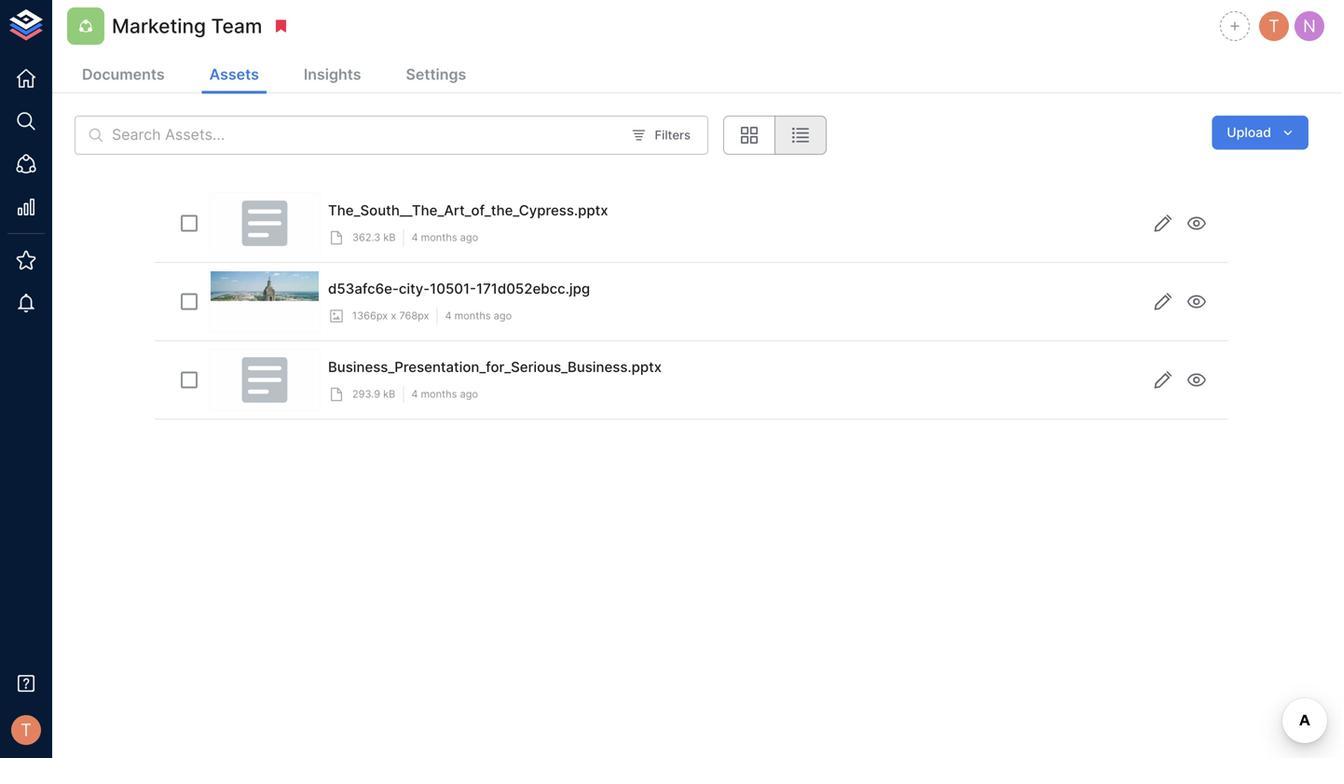 Task type: describe. For each thing, give the bounding box(es) containing it.
1 horizontal spatial t button
[[1257, 8, 1292, 44]]

kb for business_presentation_for_serious_business.pptx
[[383, 388, 396, 400]]

filters
[[655, 128, 691, 142]]

293.9
[[352, 388, 381, 400]]

upload button
[[1213, 116, 1309, 150]]

marketing
[[112, 14, 206, 38]]

d53afc6e-city-10501-171d052ebcc.jpg
[[328, 280, 590, 297]]

1 horizontal spatial t
[[1269, 16, 1280, 36]]

marketing team
[[112, 14, 262, 38]]

n button
[[1292, 8, 1328, 44]]

insights
[[304, 65, 361, 83]]

months for business_presentation_for_serious_business.pptx
[[421, 388, 457, 400]]

city-
[[399, 280, 430, 297]]

months for d53afc6e-city-10501-171d052ebcc.jpg
[[455, 310, 491, 322]]

362.3
[[352, 231, 381, 244]]

assets link
[[202, 58, 267, 94]]

months for the_south__the_art_of_the_cypress.pptx
[[421, 231, 457, 244]]

insights link
[[296, 58, 369, 94]]

settings
[[406, 65, 466, 83]]

d53afc6e city 10501 171d052ebcc.jpg image
[[211, 271, 319, 332]]

4 months ago for the_south__the_art_of_the_cypress.pptx
[[412, 231, 478, 244]]

1366px x 768px
[[352, 310, 429, 322]]

ago for d53afc6e-city-10501-171d052ebcc.jpg
[[494, 310, 512, 322]]

business_presentation_for_serious_business.pptx
[[328, 359, 662, 375]]

293.9 kb
[[352, 388, 396, 400]]

the_south__the_art_of_the_cypress.pptx
[[328, 202, 608, 219]]

documents link
[[75, 58, 172, 94]]

1 vertical spatial t button
[[6, 710, 47, 751]]

remove bookmark image
[[273, 18, 289, 35]]

10501-
[[430, 280, 476, 297]]

kb for the_south__the_art_of_the_cypress.pptx
[[384, 231, 396, 244]]



Task type: vqa. For each thing, say whether or not it's contained in the screenshot.
Settings image
no



Task type: locate. For each thing, give the bounding box(es) containing it.
4 down 10501-
[[445, 310, 452, 322]]

0 vertical spatial ago
[[460, 231, 478, 244]]

t button
[[1257, 8, 1292, 44], [6, 710, 47, 751]]

t
[[1269, 16, 1280, 36], [21, 720, 32, 740]]

2 vertical spatial ago
[[460, 388, 478, 400]]

months
[[421, 231, 457, 244], [455, 310, 491, 322], [421, 388, 457, 400]]

group
[[723, 116, 827, 155]]

2 vertical spatial 4
[[411, 388, 418, 400]]

0 vertical spatial months
[[421, 231, 457, 244]]

x
[[391, 310, 397, 322]]

1 kb from the top
[[384, 231, 396, 244]]

2 kb from the top
[[383, 388, 396, 400]]

ago down business_presentation_for_serious_business.pptx
[[460, 388, 478, 400]]

kb right 362.3
[[384, 231, 396, 244]]

362.3 kb
[[352, 231, 396, 244]]

768px
[[399, 310, 429, 322]]

4 months ago down d53afc6e-city-10501-171d052ebcc.jpg
[[445, 310, 512, 322]]

1 vertical spatial kb
[[383, 388, 396, 400]]

2 vertical spatial 4 months ago
[[411, 388, 478, 400]]

4 right 362.3 kb at the left top of the page
[[412, 231, 418, 244]]

0 horizontal spatial t
[[21, 720, 32, 740]]

4 months ago for d53afc6e-city-10501-171d052ebcc.jpg
[[445, 310, 512, 322]]

d53afc6e-
[[328, 280, 399, 297]]

4 for the_south__the_art_of_the_cypress.pptx
[[412, 231, 418, 244]]

documents
[[82, 65, 165, 83]]

0 vertical spatial t button
[[1257, 8, 1292, 44]]

4 for business_presentation_for_serious_business.pptx
[[411, 388, 418, 400]]

0 vertical spatial t
[[1269, 16, 1280, 36]]

1 vertical spatial 4 months ago
[[445, 310, 512, 322]]

1 vertical spatial 4
[[445, 310, 452, 322]]

4
[[412, 231, 418, 244], [445, 310, 452, 322], [411, 388, 418, 400]]

1 vertical spatial ago
[[494, 310, 512, 322]]

1366px
[[352, 310, 388, 322]]

assets
[[209, 65, 259, 83]]

4 months ago for business_presentation_for_serious_business.pptx
[[411, 388, 478, 400]]

2 vertical spatial months
[[421, 388, 457, 400]]

4 right 293.9 kb
[[411, 388, 418, 400]]

months down d53afc6e-city-10501-171d052ebcc.jpg
[[455, 310, 491, 322]]

0 horizontal spatial t button
[[6, 710, 47, 751]]

0 vertical spatial kb
[[384, 231, 396, 244]]

1 vertical spatial t
[[21, 720, 32, 740]]

Search Assets... text field
[[112, 116, 621, 155]]

4 months ago
[[412, 231, 478, 244], [445, 310, 512, 322], [411, 388, 478, 400]]

0 vertical spatial 4
[[412, 231, 418, 244]]

ago
[[460, 231, 478, 244], [494, 310, 512, 322], [460, 388, 478, 400]]

settings link
[[399, 58, 474, 94]]

months down business_presentation_for_serious_business.pptx
[[421, 388, 457, 400]]

kb right 293.9
[[383, 388, 396, 400]]

months down the_south__the_art_of_the_cypress.pptx
[[421, 231, 457, 244]]

4 months ago down business_presentation_for_serious_business.pptx
[[411, 388, 478, 400]]

ago down 171d052ebcc.jpg
[[494, 310, 512, 322]]

kb
[[384, 231, 396, 244], [383, 388, 396, 400]]

upload
[[1227, 124, 1272, 140]]

ago for business_presentation_for_serious_business.pptx
[[460, 388, 478, 400]]

1 vertical spatial months
[[455, 310, 491, 322]]

4 months ago down the_south__the_art_of_the_cypress.pptx
[[412, 231, 478, 244]]

filters button
[[628, 121, 696, 150]]

ago for the_south__the_art_of_the_cypress.pptx
[[460, 231, 478, 244]]

0 vertical spatial 4 months ago
[[412, 231, 478, 244]]

4 for d53afc6e-city-10501-171d052ebcc.jpg
[[445, 310, 452, 322]]

ago down the_south__the_art_of_the_cypress.pptx
[[460, 231, 478, 244]]

team
[[211, 14, 262, 38]]

n
[[1304, 16, 1316, 36]]

171d052ebcc.jpg
[[476, 280, 590, 297]]



